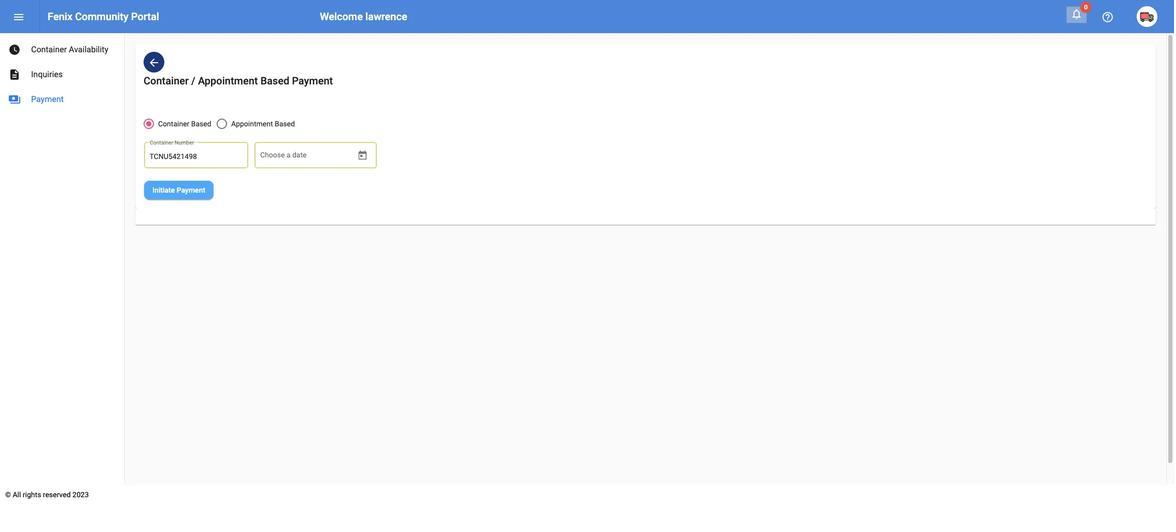 Task type: locate. For each thing, give the bounding box(es) containing it.
based
[[261, 75, 290, 87], [191, 120, 211, 128], [275, 120, 295, 128]]

1 vertical spatial appointment
[[231, 120, 273, 128]]

container
[[31, 45, 67, 54], [144, 75, 189, 87], [158, 120, 189, 128]]

no color image containing menu
[[12, 11, 25, 23]]

no color image
[[1071, 8, 1084, 20], [12, 11, 25, 23], [1102, 11, 1115, 23], [8, 44, 21, 56], [148, 57, 160, 69], [8, 68, 21, 81]]

2 horizontal spatial payment
[[292, 75, 333, 87]]

None field
[[260, 153, 354, 161]]

appointment right /
[[198, 75, 258, 87]]

lawrence
[[366, 10, 408, 23]]

/
[[191, 75, 196, 87]]

no color image inside help_outline popup button
[[1102, 11, 1115, 23]]

no color image down portal
[[148, 57, 160, 69]]

no color image for the "menu" button at the left of page
[[12, 11, 25, 23]]

no color image down watch_later
[[8, 68, 21, 81]]

navigation containing watch_later
[[0, 33, 124, 112]]

no color image inside the "menu" button
[[12, 11, 25, 23]]

payment
[[292, 75, 333, 87], [31, 94, 64, 104], [177, 186, 205, 195]]

container availability
[[31, 45, 108, 54]]

payments
[[8, 93, 21, 106]]

welcome
[[320, 10, 363, 23]]

appointment
[[198, 75, 258, 87], [231, 120, 273, 128]]

1 horizontal spatial payment
[[177, 186, 205, 195]]

fenix community portal
[[48, 10, 159, 23]]

based for container based
[[191, 120, 211, 128]]

inquiries
[[31, 70, 63, 79]]

no color image for arrow_back button at the top of page
[[148, 57, 160, 69]]

no color image left help_outline popup button
[[1071, 8, 1084, 20]]

no color image up watch_later
[[12, 11, 25, 23]]

© all rights reserved 2023
[[5, 491, 89, 500]]

no color image containing arrow_back
[[148, 57, 160, 69]]

payment inside button
[[177, 186, 205, 195]]

availability
[[69, 45, 108, 54]]

arrow_back button
[[144, 52, 164, 73]]

0 vertical spatial payment
[[292, 75, 333, 87]]

navigation
[[0, 33, 124, 112]]

no color image inside arrow_back button
[[148, 57, 160, 69]]

option group containing container based
[[144, 118, 295, 129]]

2 vertical spatial payment
[[177, 186, 205, 195]]

initiate payment button
[[144, 181, 214, 200]]

initiate
[[153, 186, 175, 195]]

no color image for help_outline popup button
[[1102, 11, 1115, 23]]

help_outline button
[[1098, 6, 1119, 27]]

None text field
[[150, 153, 243, 161]]

option group
[[144, 118, 295, 129]]

no color image inside notifications_none popup button
[[1071, 8, 1084, 20]]

appointment down 'container / appointment based payment'
[[231, 120, 273, 128]]

0 horizontal spatial payment
[[31, 94, 64, 104]]

container for container based
[[158, 120, 189, 128]]

1 vertical spatial container
[[144, 75, 189, 87]]

initiate payment
[[153, 186, 205, 195]]

payment inside 'navigation'
[[31, 94, 64, 104]]

2 vertical spatial container
[[158, 120, 189, 128]]

reserved
[[43, 491, 71, 500]]

container inside 'navigation'
[[31, 45, 67, 54]]

menu button
[[8, 6, 29, 27]]

container based
[[158, 120, 211, 128]]

container / appointment based payment
[[144, 75, 333, 87]]

no color image up description
[[8, 44, 21, 56]]

no color image containing notifications_none
[[1071, 8, 1084, 20]]

0 vertical spatial container
[[31, 45, 67, 54]]

arrow_back
[[148, 57, 160, 69]]

rights
[[23, 491, 41, 500]]

fenix
[[48, 10, 73, 23]]

no color image right notifications_none popup button
[[1102, 11, 1115, 23]]

no color image containing help_outline
[[1102, 11, 1115, 23]]

1 vertical spatial payment
[[31, 94, 64, 104]]

©
[[5, 491, 11, 500]]



Task type: vqa. For each thing, say whether or not it's contained in the screenshot.
the menu button
yes



Task type: describe. For each thing, give the bounding box(es) containing it.
0 vertical spatial appointment
[[198, 75, 258, 87]]

container for container availability
[[31, 45, 67, 54]]

description
[[8, 68, 21, 81]]

notifications_none
[[1071, 8, 1084, 20]]

2023
[[73, 491, 89, 500]]

watch_later
[[8, 44, 21, 56]]

no color image containing watch_later
[[8, 44, 21, 56]]

help_outline
[[1102, 11, 1115, 23]]

community
[[75, 10, 129, 23]]

welcome lawrence
[[320, 10, 408, 23]]

based for appointment based
[[275, 120, 295, 128]]

menu
[[12, 11, 25, 23]]

portal
[[131, 10, 159, 23]]

no color image
[[8, 93, 21, 106]]

all
[[13, 491, 21, 500]]

notifications_none button
[[1067, 6, 1088, 23]]

container for container / appointment based payment
[[144, 75, 189, 87]]

no color image containing description
[[8, 68, 21, 81]]

no color image for notifications_none popup button
[[1071, 8, 1084, 20]]

appointment based
[[231, 120, 295, 128]]



